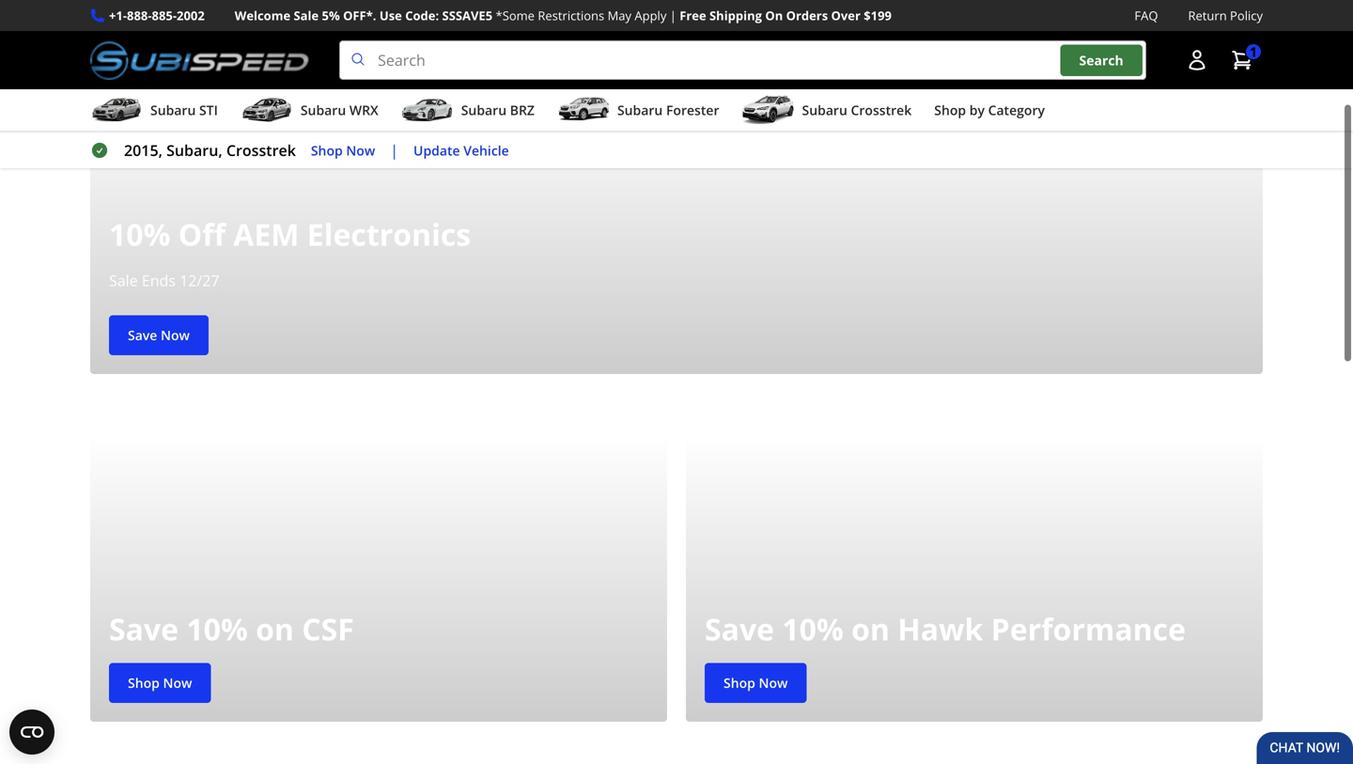 Task type: describe. For each thing, give the bounding box(es) containing it.
2002
[[177, 7, 205, 24]]

save 10% on hawk performance
[[705, 609, 1186, 649]]

faq link
[[1135, 6, 1159, 25]]

save 10% on csf
[[109, 609, 354, 649]]

save now
[[128, 326, 190, 344]]

subaru brz button
[[401, 93, 535, 131]]

shop now link for save 10% on csf
[[109, 663, 211, 703]]

1 horizontal spatial shop now link
[[311, 140, 375, 161]]

0 horizontal spatial sale
[[109, 270, 138, 290]]

subaru for subaru sti
[[150, 101, 196, 119]]

code:
[[405, 7, 439, 24]]

open widget image
[[9, 710, 55, 755]]

shop now link for save 10% on hawk performance
[[705, 663, 807, 703]]

return policy link
[[1189, 6, 1263, 25]]

888-
[[127, 7, 152, 24]]

sssave5
[[442, 7, 493, 24]]

subaru sti button
[[90, 93, 218, 131]]

a subaru crosstrek thumbnail image image
[[742, 96, 795, 124]]

sti
[[199, 101, 218, 119]]

performance
[[991, 609, 1186, 649]]

apply
[[635, 7, 667, 24]]

wrx
[[350, 101, 379, 119]]

1 button
[[1222, 41, 1263, 79]]

1 horizontal spatial shop now
[[311, 141, 375, 159]]

off*.
[[343, 7, 376, 24]]

10% for save 10% on hawk performance
[[782, 609, 844, 649]]

subaru for subaru crosstrek
[[802, 101, 848, 119]]

vehicle
[[464, 141, 509, 159]]

+1-888-885-2002 link
[[109, 6, 205, 25]]

shop by category
[[935, 101, 1045, 119]]

policy
[[1230, 7, 1263, 24]]

save for save now
[[128, 326, 157, 344]]

subaru for subaru wrx
[[301, 101, 346, 119]]

restrictions
[[538, 7, 605, 24]]

1
[[1250, 43, 1258, 61]]

save now link
[[109, 315, 209, 355]]

shop inside dropdown button
[[935, 101, 966, 119]]

category
[[988, 101, 1045, 119]]

faq
[[1135, 7, 1159, 24]]

subaru for subaru forester
[[618, 101, 663, 119]]

1 horizontal spatial sale
[[294, 7, 319, 24]]

subaru forester button
[[557, 93, 720, 131]]

use
[[380, 7, 402, 24]]

subaru crosstrek
[[802, 101, 912, 119]]

a subaru sti thumbnail image image
[[90, 96, 143, 124]]

brz
[[510, 101, 535, 119]]

a subaru forester thumbnail image image
[[557, 96, 610, 124]]

shipping
[[710, 7, 762, 24]]

forester
[[666, 101, 720, 119]]



Task type: vqa. For each thing, say whether or not it's contained in the screenshot.
Bar inside dropdown button
no



Task type: locate. For each thing, give the bounding box(es) containing it.
crosstrek inside subaru crosstrek dropdown button
[[851, 101, 912, 119]]

on for csf
[[256, 609, 294, 649]]

csf
[[302, 609, 354, 649]]

2015, subaru, crosstrek
[[124, 140, 296, 160]]

0 horizontal spatial |
[[390, 140, 399, 160]]

orders
[[786, 7, 828, 24]]

on
[[256, 609, 294, 649], [852, 609, 890, 649]]

0 horizontal spatial shop now
[[128, 674, 192, 692]]

on left csf
[[256, 609, 294, 649]]

1 horizontal spatial on
[[852, 609, 890, 649]]

+1-
[[109, 7, 127, 24]]

10% off aem electronics
[[109, 214, 471, 255]]

subaru crosstrek button
[[742, 93, 912, 131]]

search button
[[1061, 45, 1143, 76]]

sale ends 12/27
[[109, 270, 220, 290]]

12/27
[[180, 270, 220, 290]]

subaru left the wrx
[[301, 101, 346, 119]]

return
[[1189, 7, 1227, 24]]

0 horizontal spatial crosstrek
[[226, 140, 296, 160]]

update
[[414, 141, 460, 159]]

aem
[[233, 214, 299, 255]]

0 horizontal spatial 10%
[[109, 214, 171, 255]]

return policy
[[1189, 7, 1263, 24]]

5%
[[322, 7, 340, 24]]

0 vertical spatial |
[[670, 7, 677, 24]]

subaru brz
[[461, 101, 535, 119]]

885-
[[152, 7, 177, 24]]

sale
[[294, 7, 319, 24], [109, 270, 138, 290]]

1 horizontal spatial |
[[670, 7, 677, 24]]

search
[[1080, 51, 1124, 69]]

hawk
[[898, 609, 984, 649]]

$199
[[864, 7, 892, 24]]

crosstrek
[[851, 101, 912, 119], [226, 140, 296, 160]]

1 horizontal spatial crosstrek
[[851, 101, 912, 119]]

button image
[[1186, 49, 1209, 72]]

on left hawk
[[852, 609, 890, 649]]

over
[[831, 7, 861, 24]]

0 horizontal spatial on
[[256, 609, 294, 649]]

update vehicle
[[414, 141, 509, 159]]

ends
[[142, 270, 176, 290]]

0 vertical spatial sale
[[294, 7, 319, 24]]

sale left 5%
[[294, 7, 319, 24]]

subaru forester
[[618, 101, 720, 119]]

save for save 10% on hawk performance
[[705, 609, 775, 649]]

1 vertical spatial |
[[390, 140, 399, 160]]

2 horizontal spatial shop now
[[724, 674, 788, 692]]

|
[[670, 7, 677, 24], [390, 140, 399, 160]]

2 horizontal spatial 10%
[[782, 609, 844, 649]]

2 subaru from the left
[[301, 101, 346, 119]]

1 vertical spatial crosstrek
[[226, 140, 296, 160]]

by
[[970, 101, 985, 119]]

2 horizontal spatial shop now link
[[705, 663, 807, 703]]

| left free
[[670, 7, 677, 24]]

welcome
[[235, 7, 291, 24]]

10%
[[109, 214, 171, 255], [186, 609, 248, 649], [782, 609, 844, 649]]

10% for save 10% on csf
[[186, 609, 248, 649]]

+1-888-885-2002
[[109, 7, 205, 24]]

0 horizontal spatial shop now link
[[109, 663, 211, 703]]

welcome sale 5% off*. use code: sssave5 *some restrictions may apply | free shipping on orders over $199
[[235, 7, 892, 24]]

a subaru wrx thumbnail image image
[[241, 96, 293, 124]]

a subaru brz thumbnail image image
[[401, 96, 454, 124]]

subaru wrx button
[[241, 93, 379, 131]]

subaru sti
[[150, 101, 218, 119]]

shop now
[[311, 141, 375, 159], [128, 674, 192, 692], [724, 674, 788, 692]]

on for hawk
[[852, 609, 890, 649]]

subaru left brz
[[461, 101, 507, 119]]

subaru
[[150, 101, 196, 119], [301, 101, 346, 119], [461, 101, 507, 119], [618, 101, 663, 119], [802, 101, 848, 119]]

subaru inside "dropdown button"
[[618, 101, 663, 119]]

1 on from the left
[[256, 609, 294, 649]]

save for save 10% on csf
[[109, 609, 179, 649]]

shop now for save 10% on hawk performance
[[724, 674, 788, 692]]

update vehicle button
[[414, 140, 509, 161]]

subaru left forester
[[618, 101, 663, 119]]

2015,
[[124, 140, 163, 160]]

free
[[680, 7, 707, 24]]

search input field
[[339, 41, 1147, 80]]

2 on from the left
[[852, 609, 890, 649]]

shop now for save 10% on csf
[[128, 674, 192, 692]]

*some
[[496, 7, 535, 24]]

off
[[178, 214, 226, 255]]

5 subaru from the left
[[802, 101, 848, 119]]

subaru left sti
[[150, 101, 196, 119]]

shop
[[935, 101, 966, 119], [311, 141, 343, 159], [128, 674, 160, 692], [724, 674, 756, 692]]

subaru right a subaru crosstrek thumbnail image
[[802, 101, 848, 119]]

subaru for subaru brz
[[461, 101, 507, 119]]

3 subaru from the left
[[461, 101, 507, 119]]

on
[[766, 7, 783, 24]]

0 vertical spatial crosstrek
[[851, 101, 912, 119]]

save
[[128, 326, 157, 344], [109, 609, 179, 649], [705, 609, 775, 649]]

may
[[608, 7, 632, 24]]

shop now link
[[311, 140, 375, 161], [109, 663, 211, 703], [705, 663, 807, 703]]

| left update
[[390, 140, 399, 160]]

1 vertical spatial sale
[[109, 270, 138, 290]]

1 subaru from the left
[[150, 101, 196, 119]]

electronics
[[307, 214, 471, 255]]

subaru,
[[166, 140, 223, 160]]

4 subaru from the left
[[618, 101, 663, 119]]

sale left ends
[[109, 270, 138, 290]]

shop by category button
[[935, 93, 1045, 131]]

subaru wrx
[[301, 101, 379, 119]]

1 horizontal spatial 10%
[[186, 609, 248, 649]]

now
[[346, 141, 375, 159], [161, 326, 190, 344], [163, 674, 192, 692], [759, 674, 788, 692]]

subispeed logo image
[[90, 41, 309, 80]]



